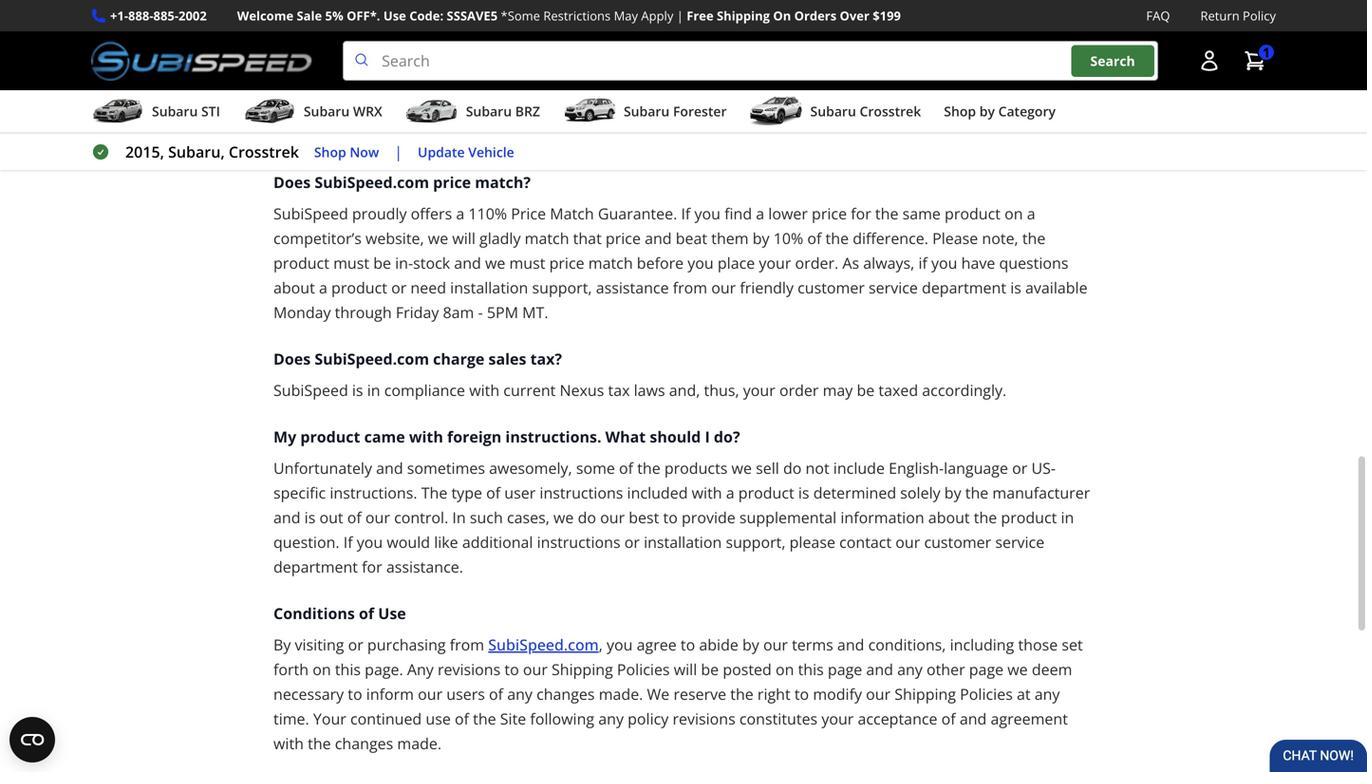 Task type: describe. For each thing, give the bounding box(es) containing it.
may
[[614, 7, 638, 24]]

visiting
[[295, 635, 344, 655]]

accordingly.
[[922, 380, 1007, 400]]

1 vertical spatial made.
[[397, 733, 442, 754]]

service inside unfortunately and sometimes awesomely, some of the products we sell do not include english-language or us- specific instructions. the type of user instructions included with a product is determined solely by the manufacturer and is out of our control. in such cases, we do our best to provide supplemental information about the product in question. if you would like additional instructions or installation support, please contact our customer service department for assistance.
[[996, 532, 1045, 552]]

some
[[576, 458, 615, 478]]

and right stock
[[454, 253, 481, 273]]

i
[[705, 427, 710, 447]]

with up sometimes
[[409, 427, 443, 447]]

2 this from the left
[[798, 659, 824, 680]]

conditions
[[274, 603, 355, 624]]

1 horizontal spatial revisions
[[673, 709, 736, 729]]

place
[[718, 253, 755, 273]]

modify
[[813, 684, 862, 704]]

1 horizontal spatial changes
[[537, 684, 595, 704]]

1 vertical spatial price
[[606, 228, 641, 248]]

0 horizontal spatial policies
[[617, 659, 670, 680]]

does for does subispeed.com charge sales tax?
[[274, 349, 311, 369]]

a left '110%'
[[456, 203, 465, 224]]

we right cases,
[[554, 507, 574, 528]]

unfortunately
[[274, 458, 372, 478]]

1 button
[[1235, 42, 1276, 80]]

is left out
[[305, 507, 316, 528]]

will for to
[[674, 659, 697, 680]]

if inside "subispeed proudly offers a 110% price match guarantee. if you find a lower price for the same product on a competitor's website, we will gladly match that price and beat them by 10% of the difference. please note, the product must be in-stock and we must price match before you place your order. as always, if you have questions about a product or need installation support, assistance from our friendly customer service department is available monday through friday 8am - 5pm mt."
[[681, 203, 691, 224]]

your inside , you agree to abide by our terms and conditions, including those set forth on this page. any revisions to our shipping policies will be posted on this page and any other page we deem necessary to inform our users of any changes made. we reserve the right to modify our shipping policies at any time. your continued use of the site following any policy revisions constitutes your acceptance of and agreement with the changes made.
[[822, 709, 854, 729]]

your inside "subispeed proudly offers a 110% price match guarantee. if you find a lower price for the same product on a competitor's website, we will gladly match that price and beat them by 10% of the difference. please note, the product must be in-stock and we must price match before you place your order. as always, if you have questions about a product or need installation support, assistance from our friendly customer service department is available monday through friday 8am - 5pm mt."
[[759, 253, 791, 273]]

update vehicle
[[418, 143, 514, 161]]

same
[[903, 203, 941, 224]]

subispeed proudly offers a 110% price match guarantee. if you find a lower price for the same product on a competitor's website, we will gladly match that price and beat them by 10% of the difference. please note, the product must be in-stock and we must price match before you place your order. as always, if you have questions about a product or need installation support, assistance from our friendly customer service department is available monday through friday 8am - 5pm mt.
[[274, 203, 1088, 323]]

our down information
[[896, 532, 921, 552]]

our left best
[[600, 507, 625, 528]]

from inside "subispeed proudly offers a 110% price match guarantee. if you find a lower price for the same product on a competitor's website, we will gladly match that price and beat them by 10% of the difference. please note, the product must be in-stock and we must price match before you place your order. as always, if you have questions about a product or need installation support, assistance from our friendly customer service department is available monday through friday 8am - 5pm mt."
[[673, 277, 708, 298]]

product up unfortunately
[[300, 427, 360, 447]]

open widget image
[[9, 717, 55, 763]]

match
[[550, 203, 594, 224]]

monday
[[274, 302, 331, 323]]

policy
[[628, 709, 669, 729]]

0 vertical spatial price
[[812, 203, 847, 224]]

of up purchasing
[[359, 603, 374, 624]]

1 horizontal spatial on
[[776, 659, 794, 680]]

will for a
[[452, 228, 476, 248]]

for inside unfortunately and sometimes awesomely, some of the products we sell do not include english-language or us- specific instructions. the type of user instructions included with a product is determined solely by the manufacturer and is out of our control. in such cases, we do our best to provide supplemental information about the product in question. if you would like additional instructions or installation support, please contact our customer service department for assistance.
[[362, 557, 382, 577]]

that
[[573, 228, 602, 248]]

deem
[[1032, 659, 1073, 680]]

and right terms
[[838, 635, 865, 655]]

subaru wrx button
[[243, 94, 382, 132]]

and left agreement
[[960, 709, 987, 729]]

faq link
[[1147, 6, 1170, 26]]

subaru for subaru sti
[[152, 102, 198, 120]]

nexus
[[560, 380, 604, 400]]

department inside "subispeed proudly offers a 110% price match guarantee. if you find a lower price for the same product on a competitor's website, we will gladly match that price and beat them by 10% of the difference. please note, the product must be in-stock and we must price match before you place your order. as always, if you have questions about a product or need installation support, assistance from our friendly customer service department is available monday through friday 8am - 5pm mt."
[[922, 277, 1007, 298]]

does subispeed.com price match?
[[274, 172, 531, 192]]

0 vertical spatial instructions
[[540, 483, 623, 503]]

product down 'competitor's'
[[274, 253, 329, 273]]

included
[[627, 483, 688, 503]]

shop by category button
[[944, 94, 1056, 132]]

by inside dropdown button
[[980, 102, 995, 120]]

subaru forester
[[624, 102, 727, 120]]

our inside "subispeed proudly offers a 110% price match guarantee. if you find a lower price for the same product on a competitor's website, we will gladly match that price and beat them by 10% of the difference. please note, the product must be in-stock and we must price match before you place your order. as always, if you have questions about a product or need installation support, assistance from our friendly customer service department is available monday through friday 8am - 5pm mt."
[[712, 277, 736, 298]]

1 page from the left
[[828, 659, 863, 680]]

my
[[274, 427, 296, 447]]

determined
[[814, 483, 897, 503]]

sales
[[489, 349, 527, 369]]

our down "subispeed.com" "link"
[[523, 659, 548, 680]]

1 vertical spatial your
[[743, 380, 776, 400]]

2 horizontal spatial be
[[857, 380, 875, 400]]

service inside "subispeed proudly offers a 110% price match guarantee. if you find a lower price for the same product on a competitor's website, we will gladly match that price and beat them by 10% of the difference. please note, the product must be in-stock and we must price match before you place your order. as always, if you have questions about a product or need installation support, assistance from our friendly customer service department is available monday through friday 8am - 5pm mt."
[[869, 277, 918, 298]]

including
[[950, 635, 1015, 655]]

our left terms
[[764, 635, 788, 655]]

should
[[650, 427, 701, 447]]

*some
[[501, 7, 540, 24]]

a right find
[[756, 203, 765, 224]]

those
[[1018, 635, 1058, 655]]

restrictions
[[544, 7, 611, 24]]

1 horizontal spatial shipping
[[717, 7, 770, 24]]

reserve
[[674, 684, 727, 704]]

, you agree to abide by our terms and conditions, including those set forth on this page. any revisions to our shipping policies will be posted on this page and any other page we deem necessary to inform our users of any changes made. we reserve the right to modify our shipping policies at any time. your continued use of the site following any policy revisions constitutes your acceptance of and agreement with the changes made.
[[274, 635, 1083, 754]]

following
[[530, 709, 595, 729]]

code:
[[410, 7, 444, 24]]

order
[[780, 380, 819, 400]]

of up such
[[486, 483, 501, 503]]

sssave5
[[447, 7, 498, 24]]

at
[[1017, 684, 1031, 704]]

your
[[313, 709, 346, 729]]

orders
[[795, 7, 837, 24]]

what
[[606, 427, 646, 447]]

0 horizontal spatial shipping
[[552, 659, 613, 680]]

and,
[[669, 380, 700, 400]]

or inside "subispeed proudly offers a 110% price match guarantee. if you find a lower price for the same product on a competitor's website, we will gladly match that price and beat them by 10% of the difference. please note, the product must be in-stock and we must price match before you place your order. as always, if you have questions about a product or need installation support, assistance from our friendly customer service department is available monday through friday 8am - 5pm mt."
[[391, 277, 407, 298]]

0 horizontal spatial crosstrek
[[229, 142, 299, 162]]

of right out
[[347, 507, 362, 528]]

and down came
[[376, 458, 403, 478]]

like
[[434, 532, 458, 552]]

shop for shop now
[[314, 143, 346, 161]]

0 vertical spatial use
[[384, 7, 406, 24]]

subaru sti button
[[91, 94, 220, 132]]

the
[[421, 483, 448, 503]]

search input field
[[343, 41, 1159, 81]]

stock
[[413, 253, 450, 273]]

and down conditions,
[[867, 659, 894, 680]]

subispeed for subispeed proudly offers a 110% price match guarantee. if you find a lower price for the same product on a competitor's website, we will gladly match that price and beat them by 10% of the difference. please note, the product must be in-stock and we must price match before you place your order. as always, if you have questions about a product or need installation support, assistance from our friendly customer service department is available monday through friday 8am - 5pm mt.
[[274, 203, 348, 224]]

we
[[647, 684, 670, 704]]

subaru for subaru brz
[[466, 102, 512, 120]]

by
[[274, 635, 291, 655]]

thus,
[[704, 380, 739, 400]]

terms
[[792, 635, 834, 655]]

for inside "subispeed proudly offers a 110% price match guarantee. if you find a lower price for the same product on a competitor's website, we will gladly match that price and beat them by 10% of the difference. please note, the product must be in-stock and we must price match before you place your order. as always, if you have questions about a product or need installation support, assistance from our friendly customer service department is available monday through friday 8am - 5pm mt."
[[851, 203, 872, 224]]

agree
[[637, 635, 677, 655]]

+1-888-885-2002 link
[[110, 6, 207, 26]]

2 vertical spatial shipping
[[895, 684, 956, 704]]

mt.
[[522, 302, 548, 323]]

control.
[[394, 507, 449, 528]]

brz
[[515, 102, 540, 120]]

beat
[[676, 228, 708, 248]]

any
[[407, 659, 434, 680]]

sti
[[201, 102, 220, 120]]

a up questions
[[1027, 203, 1036, 224]]

any up the site
[[507, 684, 533, 704]]

such
[[470, 507, 503, 528]]

you inside , you agree to abide by our terms and conditions, including those set forth on this page. any revisions to our shipping policies will be posted on this page and any other page we deem necessary to inform our users of any changes made. we reserve the right to modify our shipping policies at any time. your continued use of the site following any policy revisions constitutes your acceptance of and agreement with the changes made.
[[607, 635, 633, 655]]

match
[[589, 253, 633, 273]]

2 must from the left
[[509, 253, 546, 273]]

free
[[687, 7, 714, 24]]

of right use at the bottom
[[455, 709, 469, 729]]

subaru for subaru forester
[[624, 102, 670, 120]]

of down other at the right bottom
[[942, 709, 956, 729]]

0 horizontal spatial from
[[450, 635, 484, 655]]

subispeed.com price
[[315, 172, 471, 192]]

note,
[[982, 228, 1019, 248]]

be inside "subispeed proudly offers a 110% price match guarantee. if you find a lower price for the same product on a competitor's website, we will gladly match that price and beat them by 10% of the difference. please note, the product must be in-stock and we must price match before you place your order. as always, if you have questions about a product or need installation support, assistance from our friendly customer service department is available monday through friday 8am - 5pm mt."
[[373, 253, 391, 273]]

you right the if
[[932, 253, 958, 273]]

solely
[[901, 483, 941, 503]]

1 vertical spatial do
[[578, 507, 596, 528]]

button image
[[1198, 50, 1221, 72]]

we down gladly match
[[485, 253, 506, 273]]

installation for included
[[644, 532, 722, 552]]

now
[[350, 143, 379, 161]]

0 horizontal spatial in
[[367, 380, 380, 400]]

a subaru wrx thumbnail image image
[[243, 97, 296, 125]]

tax
[[608, 380, 630, 400]]

or down conditions of use
[[348, 635, 364, 655]]

available
[[1026, 277, 1088, 298]]

is down not
[[799, 483, 810, 503]]

manufacturer
[[993, 483, 1090, 503]]

to inside unfortunately and sometimes awesomely, some of the products we sell do not include english-language or us- specific instructions. the type of user instructions included with a product is determined solely by the manufacturer and is out of our control. in such cases, we do our best to provide supplemental information about the product in question. if you would like additional instructions or installation support, please contact our customer service department for assistance.
[[663, 507, 678, 528]]

we left sell
[[732, 458, 752, 478]]

include
[[834, 458, 885, 478]]

foreign
[[447, 427, 502, 447]]

through
[[335, 302, 392, 323]]

a up monday
[[319, 277, 328, 298]]

2 page from the left
[[969, 659, 1004, 680]]

any left policy
[[599, 709, 624, 729]]

1 horizontal spatial instructions.
[[506, 427, 602, 447]]

to left abide on the bottom
[[681, 635, 695, 655]]

any down conditions,
[[898, 659, 923, 680]]

we up stock
[[428, 228, 448, 248]]

crosstrek inside dropdown button
[[860, 102, 921, 120]]

update
[[418, 143, 465, 161]]

best
[[629, 507, 659, 528]]

subaru sti
[[152, 102, 220, 120]]

-
[[478, 302, 483, 323]]

0 horizontal spatial |
[[394, 142, 403, 162]]

products
[[665, 458, 728, 478]]

guarantee.
[[598, 203, 677, 224]]

page.
[[365, 659, 403, 680]]

to right right
[[795, 684, 809, 704]]

of right some
[[619, 458, 633, 478]]



Task type: vqa. For each thing, say whether or not it's contained in the screenshot.
the
yes



Task type: locate. For each thing, give the bounding box(es) containing it.
instructions down some
[[540, 483, 623, 503]]

0 horizontal spatial for
[[362, 557, 382, 577]]

will inside , you agree to abide by our terms and conditions, including those set forth on this page. any revisions to our shipping policies will be posted on this page and any other page we deem necessary to inform our users of any changes made. we reserve the right to modify our shipping policies at any time. your continued use of the site following any policy revisions constitutes your acceptance of and agreement with the changes made.
[[674, 659, 697, 680]]

users
[[447, 684, 485, 704]]

on down visiting
[[313, 659, 331, 680]]

0 vertical spatial support,
[[532, 277, 592, 298]]

1 horizontal spatial for
[[851, 203, 872, 224]]

of inside "subispeed proudly offers a 110% price match guarantee. if you find a lower price for the same product on a competitor's website, we will gladly match that price and beat them by 10% of the difference. please note, the product must be in-stock and we must price match before you place your order. as always, if you have questions about a product or need installation support, assistance from our friendly customer service department is available monday through friday 8am - 5pm mt."
[[808, 228, 822, 248]]

subispeed inside "subispeed proudly offers a 110% price match guarantee. if you find a lower price for the same product on a competitor's website, we will gladly match that price and beat them by 10% of the difference. please note, the product must be in-stock and we must price match before you place your order. as always, if you have questions about a product or need installation support, assistance from our friendly customer service department is available monday through friday 8am - 5pm mt."
[[274, 203, 348, 224]]

or down best
[[625, 532, 640, 552]]

0 vertical spatial installation
[[450, 277, 528, 298]]

installation for gladly match
[[450, 277, 528, 298]]

0 vertical spatial will
[[452, 228, 476, 248]]

questions
[[999, 253, 1069, 273]]

with
[[469, 380, 500, 400], [409, 427, 443, 447], [692, 483, 722, 503], [274, 733, 304, 754]]

installation inside "subispeed proudly offers a 110% price match guarantee. if you find a lower price for the same product on a competitor's website, we will gladly match that price and beat them by 10% of the difference. please note, the product must be in-stock and we must price match before you place your order. as always, if you have questions about a product or need installation support, assistance from our friendly customer service department is available monday through friday 8am - 5pm mt."
[[450, 277, 528, 298]]

by left category
[[980, 102, 995, 120]]

0 vertical spatial made.
[[599, 684, 643, 704]]

abide
[[699, 635, 739, 655]]

subaru for subaru crosstrek
[[811, 102, 856, 120]]

with inside , you agree to abide by our terms and conditions, including those set forth on this page. any revisions to our shipping policies will be posted on this page and any other page we deem necessary to inform our users of any changes made. we reserve the right to modify our shipping policies at any time. your continued use of the site following any policy revisions constitutes your acceptance of and agreement with the changes made.
[[274, 733, 304, 754]]

installation up -
[[450, 277, 528, 298]]

0 vertical spatial policies
[[617, 659, 670, 680]]

subispeed.com link
[[488, 635, 599, 655]]

please
[[790, 532, 836, 552]]

1 vertical spatial about
[[929, 507, 970, 528]]

+1-888-885-2002
[[110, 7, 207, 24]]

1 horizontal spatial be
[[701, 659, 719, 680]]

1 vertical spatial department
[[274, 557, 358, 577]]

will up reserve
[[674, 659, 697, 680]]

over
[[840, 7, 870, 24]]

and up before
[[645, 228, 672, 248]]

3 subaru from the left
[[466, 102, 512, 120]]

a subaru brz thumbnail image image
[[405, 97, 458, 125]]

0 horizontal spatial made.
[[397, 733, 442, 754]]

subaru inside dropdown button
[[624, 102, 670, 120]]

a up "provide"
[[726, 483, 735, 503]]

does up 'competitor's'
[[274, 172, 311, 192]]

on inside "subispeed proudly offers a 110% price match guarantee. if you find a lower price for the same product on a competitor's website, we will gladly match that price and beat them by 10% of the difference. please note, the product must be in-stock and we must price match before you place your order. as always, if you have questions about a product or need installation support, assistance from our friendly customer service department is available monday through friday 8am - 5pm mt."
[[1005, 203, 1023, 224]]

0 horizontal spatial this
[[335, 659, 361, 680]]

by inside unfortunately and sometimes awesomely, some of the products we sell do not include english-language or us- specific instructions. the type of user instructions included with a product is determined solely by the manufacturer and is out of our control. in such cases, we do our best to provide supplemental information about the product in question. if you would like additional instructions or installation support, please contact our customer service department for assistance.
[[945, 483, 962, 503]]

my product came with foreign instructions. what should i do?
[[274, 427, 740, 447]]

cases,
[[507, 507, 550, 528]]

of
[[808, 228, 822, 248], [619, 458, 633, 478], [486, 483, 501, 503], [347, 507, 362, 528], [359, 603, 374, 624], [489, 684, 503, 704], [455, 709, 469, 729], [942, 709, 956, 729]]

from up users
[[450, 635, 484, 655]]

subaru brz button
[[405, 94, 540, 132]]

any
[[898, 659, 923, 680], [507, 684, 533, 704], [1035, 684, 1060, 704], [599, 709, 624, 729]]

must down gladly match
[[509, 253, 546, 273]]

1 vertical spatial in
[[1061, 507, 1074, 528]]

subaru brz
[[466, 102, 540, 120]]

0 vertical spatial in
[[367, 380, 380, 400]]

by inside "subispeed proudly offers a 110% price match guarantee. if you find a lower price for the same product on a competitor's website, we will gladly match that price and beat them by 10% of the difference. please note, the product must be in-stock and we must price match before you place your order. as always, if you have questions about a product or need installation support, assistance from our friendly customer service department is available monday through friday 8am - 5pm mt."
[[753, 228, 770, 248]]

we up at
[[1008, 659, 1028, 680]]

welcome
[[237, 7, 294, 24]]

shop for shop by category
[[944, 102, 976, 120]]

0 vertical spatial about
[[274, 277, 315, 298]]

friday
[[396, 302, 439, 323]]

changes
[[537, 684, 595, 704], [335, 733, 393, 754]]

product up please
[[945, 203, 1001, 224]]

2 horizontal spatial on
[[1005, 203, 1023, 224]]

must
[[333, 253, 369, 273], [509, 253, 546, 273]]

time.
[[274, 709, 309, 729]]

from down before
[[673, 277, 708, 298]]

subispeed up 'competitor's'
[[274, 203, 348, 224]]

we inside , you agree to abide by our terms and conditions, including those set forth on this page. any revisions to our shipping policies will be posted on this page and any other page we deem necessary to inform our users of any changes made. we reserve the right to modify our shipping policies at any time. your continued use of the site following any policy revisions constitutes your acceptance of and agreement with the changes made.
[[1008, 659, 1028, 680]]

always,
[[864, 253, 915, 273]]

1 horizontal spatial shop
[[944, 102, 976, 120]]

0 horizontal spatial support,
[[532, 277, 592, 298]]

0 horizontal spatial service
[[869, 277, 918, 298]]

use
[[384, 7, 406, 24], [378, 603, 406, 624]]

supplemental
[[740, 507, 837, 528]]

by
[[980, 102, 995, 120], [753, 228, 770, 248], [945, 483, 962, 503], [743, 635, 760, 655]]

2 vertical spatial price
[[549, 253, 585, 273]]

0 horizontal spatial revisions
[[438, 659, 501, 680]]

be down abide on the bottom
[[701, 659, 719, 680]]

installation down "provide"
[[644, 532, 722, 552]]

proudly
[[352, 203, 407, 224]]

department down have
[[922, 277, 1007, 298]]

support, up "mt." on the top
[[532, 277, 592, 298]]

current
[[504, 380, 556, 400]]

1 vertical spatial service
[[996, 532, 1045, 552]]

if right question.
[[344, 532, 353, 552]]

this down terms
[[798, 659, 824, 680]]

0 vertical spatial customer
[[798, 277, 865, 298]]

need
[[411, 277, 446, 298]]

1 vertical spatial instructions
[[537, 532, 621, 552]]

1 horizontal spatial if
[[681, 203, 691, 224]]

revisions up users
[[438, 659, 501, 680]]

is inside "subispeed proudly offers a 110% price match guarantee. if you find a lower price for the same product on a competitor's website, we will gladly match that price and beat them by 10% of the difference. please note, the product must be in-stock and we must price match before you place your order. as always, if you have questions about a product or need installation support, assistance from our friendly customer service department is available monday through friday 8am - 5pm mt."
[[1011, 277, 1022, 298]]

0 horizontal spatial price
[[549, 253, 585, 273]]

you right ,
[[607, 635, 633, 655]]

customer inside "subispeed proudly offers a 110% price match guarantee. if you find a lower price for the same product on a competitor's website, we will gladly match that price and beat them by 10% of the difference. please note, the product must be in-stock and we must price match before you place your order. as always, if you have questions about a product or need installation support, assistance from our friendly customer service department is available monday through friday 8am - 5pm mt."
[[798, 277, 865, 298]]

by up posted
[[743, 635, 760, 655]]

0 vertical spatial service
[[869, 277, 918, 298]]

1 vertical spatial instructions.
[[330, 483, 417, 503]]

or left us-
[[1012, 458, 1028, 478]]

1 horizontal spatial crosstrek
[[860, 102, 921, 120]]

you down beat
[[688, 253, 714, 273]]

about down solely
[[929, 507, 970, 528]]

additional
[[462, 532, 533, 552]]

do?
[[714, 427, 740, 447]]

0 horizontal spatial be
[[373, 253, 391, 273]]

does for does subispeed.com price match?
[[274, 172, 311, 192]]

about inside "subispeed proudly offers a 110% price match guarantee. if you find a lower price for the same product on a competitor's website, we will gladly match that price and beat them by 10% of the difference. please note, the product must be in-stock and we must price match before you place your order. as always, if you have questions about a product or need installation support, assistance from our friendly customer service department is available monday through friday 8am - 5pm mt."
[[274, 277, 315, 298]]

0 vertical spatial from
[[673, 277, 708, 298]]

will inside "subispeed proudly offers a 110% price match guarantee. if you find a lower price for the same product on a competitor's website, we will gladly match that price and beat them by 10% of the difference. please note, the product must be in-stock and we must price match before you place your order. as always, if you have questions about a product or need installation support, assistance from our friendly customer service department is available monday through friday 8am - 5pm mt."
[[452, 228, 476, 248]]

+1-
[[110, 7, 128, 24]]

0 vertical spatial department
[[922, 277, 1007, 298]]

changes down "continued"
[[335, 733, 393, 754]]

subaru crosstrek button
[[750, 94, 921, 132]]

1 vertical spatial use
[[378, 603, 406, 624]]

0 horizontal spatial on
[[313, 659, 331, 680]]

1 vertical spatial will
[[674, 659, 697, 680]]

1 vertical spatial for
[[362, 557, 382, 577]]

1 vertical spatial does
[[274, 349, 311, 369]]

subispeed
[[274, 203, 348, 224], [274, 380, 348, 400]]

shipping down other at the right bottom
[[895, 684, 956, 704]]

if up beat
[[681, 203, 691, 224]]

a subaru sti thumbnail image image
[[91, 97, 144, 125]]

1 must from the left
[[333, 253, 369, 273]]

a subaru forester thumbnail image image
[[563, 97, 616, 125]]

2 does from the top
[[274, 349, 311, 369]]

subispeed logo image
[[91, 41, 313, 81]]

shop
[[944, 102, 976, 120], [314, 143, 346, 161]]

0 vertical spatial crosstrek
[[860, 102, 921, 120]]

order. as
[[795, 253, 860, 273]]

in-
[[395, 253, 413, 273]]

0 horizontal spatial shop
[[314, 143, 346, 161]]

2 horizontal spatial price
[[812, 203, 847, 224]]

price
[[812, 203, 847, 224], [606, 228, 641, 248], [549, 253, 585, 273]]

you inside unfortunately and sometimes awesomely, some of the products we sell do not include english-language or us- specific instructions. the type of user instructions included with a product is determined solely by the manufacturer and is out of our control. in such cases, we do our best to provide supplemental information about the product in question. if you would like additional instructions or installation support, please contact our customer service department for assistance.
[[357, 532, 383, 552]]

| left free
[[677, 7, 684, 24]]

support, inside unfortunately and sometimes awesomely, some of the products we sell do not include english-language or us- specific instructions. the type of user instructions included with a product is determined solely by the manufacturer and is out of our control. in such cases, we do our best to provide supplemental information about the product in question. if you would like additional instructions or installation support, please contact our customer service department for assistance.
[[726, 532, 786, 552]]

on up right
[[776, 659, 794, 680]]

continued
[[350, 709, 422, 729]]

1 vertical spatial changes
[[335, 733, 393, 754]]

0 vertical spatial changes
[[537, 684, 595, 704]]

installation inside unfortunately and sometimes awesomely, some of the products we sell do not include english-language or us- specific instructions. the type of user instructions included with a product is determined solely by the manufacturer and is out of our control. in such cases, we do our best to provide supplemental information about the product in question. if you would like additional instructions or installation support, please contact our customer service department for assistance.
[[644, 532, 722, 552]]

must down 'competitor's'
[[333, 253, 369, 273]]

page down including on the bottom right of the page
[[969, 659, 1004, 680]]

2 vertical spatial be
[[701, 659, 719, 680]]

about inside unfortunately and sometimes awesomely, some of the products we sell do not include english-language or us- specific instructions. the type of user instructions included with a product is determined solely by the manufacturer and is out of our control. in such cases, we do our best to provide supplemental information about the product in question. if you would like additional instructions or installation support, please contact our customer service department for assistance.
[[929, 507, 970, 528]]

made. up policy
[[599, 684, 643, 704]]

8am
[[443, 302, 474, 323]]

2 vertical spatial your
[[822, 709, 854, 729]]

our up would
[[366, 507, 390, 528]]

$199
[[873, 7, 901, 24]]

1 horizontal spatial this
[[798, 659, 824, 680]]

1 horizontal spatial policies
[[960, 684, 1013, 704]]

out
[[320, 507, 343, 528]]

shipping left on
[[717, 7, 770, 24]]

instructions. inside unfortunately and sometimes awesomely, some of the products we sell do not include english-language or us- specific instructions. the type of user instructions included with a product is determined solely by the manufacturer and is out of our control. in such cases, we do our best to provide supplemental information about the product in question. if you would like additional instructions or installation support, please contact our customer service department for assistance.
[[330, 483, 417, 503]]

1 horizontal spatial service
[[996, 532, 1045, 552]]

on up the note,
[[1005, 203, 1023, 224]]

is down subispeed.com charge
[[352, 380, 363, 400]]

with down time. on the left bottom
[[274, 733, 304, 754]]

1 vertical spatial subispeed
[[274, 380, 348, 400]]

forth
[[274, 659, 309, 680]]

type
[[452, 483, 482, 503]]

do right sell
[[783, 458, 802, 478]]

customer inside unfortunately and sometimes awesomely, some of the products we sell do not include english-language or us- specific instructions. the type of user instructions included with a product is determined solely by the manufacturer and is out of our control. in such cases, we do our best to provide supplemental information about the product in question. if you would like additional instructions or installation support, please contact our customer service department for assistance.
[[924, 532, 992, 552]]

shipping down ,
[[552, 659, 613, 680]]

posted
[[723, 659, 772, 680]]

1 vertical spatial shop
[[314, 143, 346, 161]]

our down the place
[[712, 277, 736, 298]]

1 horizontal spatial price
[[606, 228, 641, 248]]

if inside unfortunately and sometimes awesomely, some of the products we sell do not include english-language or us- specific instructions. the type of user instructions included with a product is determined solely by the manufacturer and is out of our control. in such cases, we do our best to provide supplemental information about the product in question. if you would like additional instructions or installation support, please contact our customer service department for assistance.
[[344, 532, 353, 552]]

subispeed.com charge
[[315, 349, 485, 369]]

1 horizontal spatial made.
[[599, 684, 643, 704]]

be
[[373, 253, 391, 273], [857, 380, 875, 400], [701, 659, 719, 680]]

2015,
[[125, 142, 164, 162]]

friendly
[[740, 277, 794, 298]]

1 horizontal spatial department
[[922, 277, 1007, 298]]

in
[[367, 380, 380, 400], [1061, 507, 1074, 528]]

of up the site
[[489, 684, 503, 704]]

made.
[[599, 684, 643, 704], [397, 733, 442, 754]]

support, for please
[[726, 532, 786, 552]]

1 horizontal spatial from
[[673, 277, 708, 298]]

provide
[[682, 507, 736, 528]]

0 horizontal spatial installation
[[450, 277, 528, 298]]

1 vertical spatial shipping
[[552, 659, 613, 680]]

1 horizontal spatial about
[[929, 507, 970, 528]]

for up difference.
[[851, 203, 872, 224]]

a subaru crosstrek thumbnail image image
[[750, 97, 803, 125]]

by inside , you agree to abide by our terms and conditions, including those set forth on this page. any revisions to our shipping policies will be posted on this page and any other page we deem necessary to inform our users of any changes made. we reserve the right to modify our shipping policies at any time. your continued use of the site following any policy revisions constitutes your acceptance of and agreement with the changes made.
[[743, 635, 760, 655]]

customer down order. as
[[798, 277, 865, 298]]

you up beat
[[695, 203, 721, 224]]

question.
[[274, 532, 340, 552]]

search button
[[1072, 45, 1155, 77]]

necessary
[[274, 684, 344, 704]]

1 horizontal spatial page
[[969, 659, 1004, 680]]

1 horizontal spatial must
[[509, 253, 546, 273]]

1 vertical spatial from
[[450, 635, 484, 655]]

subaru left sti
[[152, 102, 198, 120]]

0 vertical spatial |
[[677, 7, 684, 24]]

do down some
[[578, 507, 596, 528]]

and down specific
[[274, 507, 301, 528]]

support, inside "subispeed proudly offers a 110% price match guarantee. if you find a lower price for the same product on a competitor's website, we will gladly match that price and beat them by 10% of the difference. please note, the product must be in-stock and we must price match before you place your order. as always, if you have questions about a product or need installation support, assistance from our friendly customer service department is available monday through friday 8am - 5pm mt."
[[532, 277, 592, 298]]

subaru,
[[168, 142, 225, 162]]

language
[[944, 458, 1009, 478]]

subaru right a subaru crosstrek thumbnail image
[[811, 102, 856, 120]]

product down sell
[[739, 483, 795, 503]]

1 subispeed from the top
[[274, 203, 348, 224]]

0 horizontal spatial page
[[828, 659, 863, 680]]

1 vertical spatial policies
[[960, 684, 1013, 704]]

0 vertical spatial instructions.
[[506, 427, 602, 447]]

1 subaru from the left
[[152, 102, 198, 120]]

will down '110%'
[[452, 228, 476, 248]]

a inside unfortunately and sometimes awesomely, some of the products we sell do not include english-language or us- specific instructions. the type of user instructions included with a product is determined solely by the manufacturer and is out of our control. in such cases, we do our best to provide supplemental information about the product in question. if you would like additional instructions or installation support, please contact our customer service department for assistance.
[[726, 483, 735, 503]]

find
[[725, 203, 752, 224]]

our up use at the bottom
[[418, 684, 443, 704]]

| up does subispeed.com price match?
[[394, 142, 403, 162]]

0 horizontal spatial about
[[274, 277, 315, 298]]

0 vertical spatial do
[[783, 458, 802, 478]]

product up through
[[331, 277, 387, 298]]

use up purchasing
[[378, 603, 406, 624]]

gladly match
[[480, 228, 569, 248]]

1 horizontal spatial |
[[677, 7, 684, 24]]

with inside unfortunately and sometimes awesomely, some of the products we sell do not include english-language or us- specific instructions. the type of user instructions included with a product is determined solely by the manufacturer and is out of our control. in such cases, we do our best to provide supplemental information about the product in question. if you would like additional instructions or installation support, please contact our customer service department for assistance.
[[692, 483, 722, 503]]

0 horizontal spatial changes
[[335, 733, 393, 754]]

1 vertical spatial customer
[[924, 532, 992, 552]]

shop left category
[[944, 102, 976, 120]]

1 does from the top
[[274, 172, 311, 192]]

product down manufacturer at the right
[[1001, 507, 1057, 528]]

1 vertical spatial crosstrek
[[229, 142, 299, 162]]

4 subaru from the left
[[624, 102, 670, 120]]

to down "subispeed.com" "link"
[[505, 659, 519, 680]]

acceptance
[[858, 709, 938, 729]]

support,
[[532, 277, 592, 298], [726, 532, 786, 552]]

be inside , you agree to abide by our terms and conditions, including those set forth on this page. any revisions to our shipping policies will be posted on this page and any other page we deem necessary to inform our users of any changes made. we reserve the right to modify our shipping policies at any time. your continued use of the site following any policy revisions constitutes your acceptance of and agreement with the changes made.
[[701, 659, 719, 680]]

2 subaru from the left
[[304, 102, 350, 120]]

shop inside dropdown button
[[944, 102, 976, 120]]

1 vertical spatial revisions
[[673, 709, 736, 729]]

2 subispeed from the top
[[274, 380, 348, 400]]

2015, subaru, crosstrek
[[125, 142, 299, 162]]

service down manufacturer at the right
[[996, 532, 1045, 552]]

0 horizontal spatial will
[[452, 228, 476, 248]]

this left page.
[[335, 659, 361, 680]]

on
[[773, 7, 791, 24]]

support, for assistance
[[532, 277, 592, 298]]

1 this from the left
[[335, 659, 361, 680]]

specific
[[274, 483, 326, 503]]

with down the sales
[[469, 380, 500, 400]]

any right at
[[1035, 684, 1060, 704]]

is down questions
[[1011, 277, 1022, 298]]

110%
[[469, 203, 507, 224]]

to right best
[[663, 507, 678, 528]]

page up modify
[[828, 659, 863, 680]]

0 horizontal spatial department
[[274, 557, 358, 577]]

category
[[999, 102, 1056, 120]]

0 vertical spatial shipping
[[717, 7, 770, 24]]

0 vertical spatial shop
[[944, 102, 976, 120]]

1 horizontal spatial in
[[1061, 507, 1074, 528]]

crosstrek
[[860, 102, 921, 120], [229, 142, 299, 162]]

english-
[[889, 458, 944, 478]]

match?
[[475, 172, 531, 192]]

2002
[[179, 7, 207, 24]]

our up acceptance
[[866, 684, 891, 704]]

return policy link
[[1201, 6, 1276, 26]]

would
[[387, 532, 430, 552]]

0 horizontal spatial do
[[578, 507, 596, 528]]

customer down solely
[[924, 532, 992, 552]]

2 horizontal spatial shipping
[[895, 684, 956, 704]]

instructions. up out
[[330, 483, 417, 503]]

5 subaru from the left
[[811, 102, 856, 120]]

1 vertical spatial installation
[[644, 532, 722, 552]]

you left would
[[357, 532, 383, 552]]

1 horizontal spatial will
[[674, 659, 697, 680]]

subispeed for subispeed is in compliance with current nexus tax laws and, thus, your order may be taxed accordingly.
[[274, 380, 348, 400]]

with up "provide"
[[692, 483, 722, 503]]

department inside unfortunately and sometimes awesomely, some of the products we sell do not include english-language or us- specific instructions. the type of user instructions included with a product is determined solely by the manufacturer and is out of our control. in such cases, we do our best to provide supplemental information about the product in question. if you would like additional instructions or installation support, please contact our customer service department for assistance.
[[274, 557, 358, 577]]

compliance
[[384, 380, 465, 400]]

if
[[681, 203, 691, 224], [344, 532, 353, 552]]

0 horizontal spatial customer
[[798, 277, 865, 298]]

policies left at
[[960, 684, 1013, 704]]

policies down agree
[[617, 659, 670, 680]]

in inside unfortunately and sometimes awesomely, some of the products we sell do not include english-language or us- specific instructions. the type of user instructions included with a product is determined solely by the manufacturer and is out of our control. in such cases, we do our best to provide supplemental information about the product in question. if you would like additional instructions or installation support, please contact our customer service department for assistance.
[[1061, 507, 1074, 528]]

unfortunately and sometimes awesomely, some of the products we sell do not include english-language or us- specific instructions. the type of user instructions included with a product is determined solely by the manufacturer and is out of our control. in such cases, we do our best to provide supplemental information about the product in question. if you would like additional instructions or installation support, please contact our customer service department for assistance.
[[274, 458, 1090, 577]]

in down subispeed.com charge
[[367, 380, 380, 400]]

0 vertical spatial revisions
[[438, 659, 501, 680]]

to left inform
[[348, 684, 362, 704]]

does down monday
[[274, 349, 311, 369]]

1 horizontal spatial customer
[[924, 532, 992, 552]]

use
[[426, 709, 451, 729]]

user
[[505, 483, 536, 503]]

0 horizontal spatial if
[[344, 532, 353, 552]]

support, down "supplemental"
[[726, 532, 786, 552]]

our
[[712, 277, 736, 298], [366, 507, 390, 528], [600, 507, 625, 528], [896, 532, 921, 552], [764, 635, 788, 655], [523, 659, 548, 680], [418, 684, 443, 704], [866, 684, 891, 704]]

0 horizontal spatial must
[[333, 253, 369, 273]]

difference.
[[853, 228, 929, 248]]

price right lower
[[812, 203, 847, 224]]

subaru left the wrx
[[304, 102, 350, 120]]

subaru for subaru wrx
[[304, 102, 350, 120]]

1 horizontal spatial support,
[[726, 532, 786, 552]]

product
[[945, 203, 1001, 224], [274, 253, 329, 273], [331, 277, 387, 298], [300, 427, 360, 447], [739, 483, 795, 503], [1001, 507, 1057, 528]]

changes up following
[[537, 684, 595, 704]]

10%
[[774, 228, 804, 248]]

1 vertical spatial be
[[857, 380, 875, 400]]



